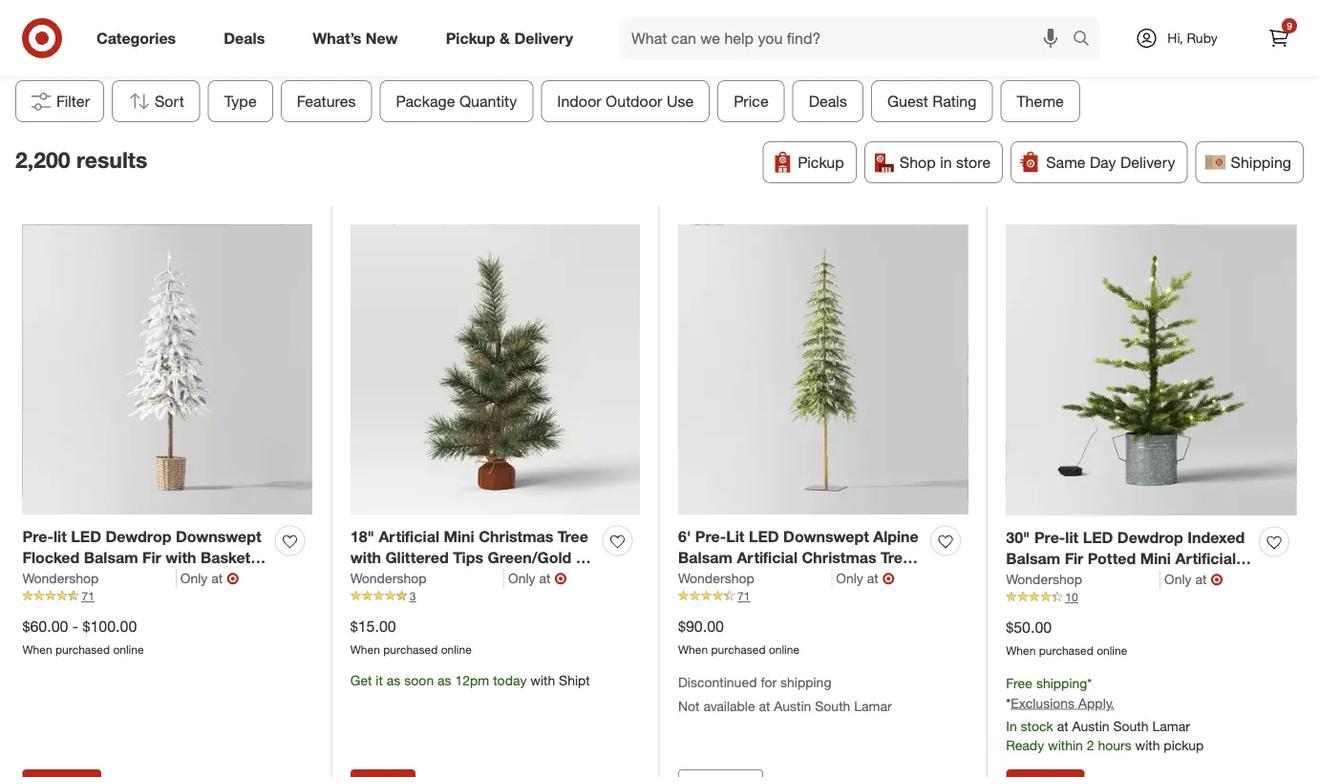 Task type: vqa. For each thing, say whether or not it's contained in the screenshot.
near
no



Task type: locate. For each thing, give the bounding box(es) containing it.
led right lit
[[749, 527, 779, 546]]

deals button
[[793, 80, 864, 122]]

pickup inside button
[[798, 153, 844, 172]]

pre-lit led dewdrop downswept flocked balsam fir with basket artificial christmas tree warm white lights - wondershop™ link
[[22, 526, 267, 611]]

only up 10 link at bottom
[[1165, 571, 1192, 588]]

at
[[211, 570, 223, 587], [539, 570, 551, 587], [867, 570, 879, 587], [1196, 571, 1207, 588], [759, 698, 770, 715], [1057, 718, 1069, 735]]

lights
[[847, 571, 892, 589], [68, 593, 113, 611], [1006, 594, 1051, 612]]

1 horizontal spatial led
[[749, 527, 779, 546]]

artificial down flocked
[[22, 571, 83, 589]]

warm inside 30" pre-lit led dewdrop indexed balsam fir potted mini artificial christmas tree warm white lights - wondershop™
[[1120, 572, 1162, 590]]

- right $60.00
[[72, 618, 78, 636]]

categories
[[96, 29, 176, 47]]

when inside $15.00 when purchased online
[[350, 643, 380, 657]]

as right it
[[387, 672, 401, 689]]

1 horizontal spatial austin
[[1072, 718, 1110, 735]]

online for $15.00
[[441, 643, 472, 657]]

0 horizontal spatial pickup
[[446, 29, 495, 47]]

$90.00
[[678, 618, 724, 636]]

1 71 link from the left
[[22, 588, 312, 605]]

lights for pre-lit led dewdrop downswept flocked balsam fir with basket artificial christmas tree warm white lights - wondershop™
[[68, 593, 113, 611]]

1 71 from the left
[[82, 589, 94, 604]]

purchased inside $50.00 when purchased online
[[1039, 644, 1094, 658]]

only for potted
[[1165, 571, 1192, 588]]

1 horizontal spatial dewdrop
[[1118, 528, 1184, 547]]

dewdrop up $100.00
[[106, 527, 171, 546]]

warm inside pre-lit led dewdrop downswept flocked balsam fir with basket artificial christmas tree warm white lights - wondershop™
[[201, 571, 243, 589]]

wondershop up 10
[[1006, 571, 1082, 588]]

at for tree
[[867, 570, 879, 587]]

with right hours
[[1135, 737, 1160, 754]]

pre- right 30"
[[1035, 528, 1066, 547]]

1 vertical spatial *
[[1006, 695, 1011, 712]]

only at ¬ down green/gold
[[508, 569, 567, 588]]

indoor
[[557, 92, 602, 110]]

white down indexed on the right bottom
[[1166, 572, 1208, 590]]

as
[[387, 672, 401, 689], [438, 672, 451, 689]]

with left basket
[[166, 549, 196, 568]]

as right soon
[[438, 672, 451, 689]]

1 horizontal spatial downswept
[[783, 527, 869, 546]]

shipping right for on the bottom of page
[[780, 674, 832, 691]]

purchased down "$50.00"
[[1039, 644, 1094, 658]]

online inside $50.00 when purchased online
[[1097, 644, 1128, 658]]

warm
[[201, 571, 243, 589], [678, 571, 720, 589], [1120, 572, 1162, 590]]

0 horizontal spatial austin
[[774, 698, 811, 715]]

1 horizontal spatial lights
[[847, 571, 892, 589]]

lights inside pre-lit led dewdrop downswept flocked balsam fir with basket artificial christmas tree warm white lights - wondershop™
[[68, 593, 113, 611]]

globes
[[559, 39, 602, 56]]

online for $90.00
[[769, 643, 800, 657]]

1 horizontal spatial balsam
[[678, 549, 733, 568]]

with down 18"
[[350, 549, 381, 568]]

pre- inside pre-lit led dewdrop downswept flocked balsam fir with basket artificial christmas tree warm white lights - wondershop™
[[22, 527, 53, 546]]

when inside $60.00 - $100.00 when purchased online
[[22, 643, 52, 657]]

it
[[376, 672, 383, 689]]

led up potted
[[1083, 528, 1113, 547]]

- inside pre-lit led dewdrop downswept flocked balsam fir with basket artificial christmas tree warm white lights - wondershop™
[[117, 593, 124, 611]]

same day delivery
[[1046, 153, 1176, 172]]

lights inside 30" pre-lit led dewdrop indexed balsam fir potted mini artificial christmas tree warm white lights - wondershop™
[[1006, 594, 1051, 612]]

at down for on the bottom of page
[[759, 698, 770, 715]]

only for christmas
[[836, 570, 863, 587]]

christmas inside pre-lit led dewdrop downswept flocked balsam fir with basket artificial christmas tree warm white lights - wondershop™
[[87, 571, 162, 589]]

online up the apply.
[[1097, 644, 1128, 658]]

austin up 2
[[1072, 718, 1110, 735]]

with inside 18" artificial mini christmas tree with glittered tips green/gold - wondershop™
[[350, 549, 381, 568]]

mini up 10 link at bottom
[[1140, 550, 1171, 569]]

0 vertical spatial *
[[1087, 675, 1092, 692]]

when
[[22, 643, 52, 657], [350, 643, 380, 657], [678, 643, 708, 657], [1006, 644, 1036, 658]]

- up $100.00
[[117, 593, 124, 611]]

1 horizontal spatial deals
[[809, 92, 847, 110]]

in
[[940, 153, 952, 172]]

at right drop
[[867, 570, 879, 587]]

wondershop for 18"
[[350, 570, 427, 587]]

wondershop down flocked
[[22, 570, 99, 587]]

71 up the $90.00 when purchased online
[[738, 589, 750, 604]]

white left dew
[[725, 571, 766, 589]]

1 horizontal spatial white
[[725, 571, 766, 589]]

balsam right flocked
[[84, 549, 138, 568]]

delivery for same day delivery
[[1121, 153, 1176, 172]]

18" artificial mini christmas tree with glittered tips green/gold - wondershop™ image
[[350, 225, 640, 515], [350, 225, 640, 515]]

online
[[113, 643, 144, 657], [441, 643, 472, 657], [769, 643, 800, 657], [1097, 644, 1128, 658]]

0 horizontal spatial shipping
[[780, 674, 832, 691]]

$15.00 when purchased online
[[350, 618, 472, 657]]

2 horizontal spatial lights
[[1006, 594, 1051, 612]]

0 horizontal spatial 71
[[82, 589, 94, 604]]

only down green/gold
[[508, 570, 536, 587]]

austin down for on the bottom of page
[[774, 698, 811, 715]]

0 vertical spatial mini
[[444, 527, 475, 546]]

green/gold
[[488, 549, 572, 568]]

pre- for 30"
[[1035, 528, 1066, 547]]

at down indexed on the right bottom
[[1196, 571, 1207, 588]]

only at ¬ for -
[[508, 569, 567, 588]]

wondershop link up 10
[[1006, 570, 1161, 589]]

online inside $15.00 when purchased online
[[441, 643, 472, 657]]

white inside 30" pre-lit led dewdrop indexed balsam fir potted mini artificial christmas tree warm white lights - wondershop™
[[1166, 572, 1208, 590]]

christmas up "$50.00"
[[1006, 572, 1081, 590]]

lights for 30" pre-lit led dewdrop indexed balsam fir potted mini artificial christmas tree warm white lights - wondershop™
[[1006, 594, 1051, 612]]

What can we help you find? suggestions appear below search field
[[620, 17, 1078, 59]]

mini inside 18" artificial mini christmas tree with glittered tips green/gold - wondershop™
[[444, 527, 475, 546]]

wondershop for pre-
[[22, 570, 99, 587]]

2 71 link from the left
[[678, 588, 968, 605]]

wondershop™ down glittered
[[350, 571, 450, 589]]

deals for deals link
[[224, 29, 265, 47]]

when inside $50.00 when purchased online
[[1006, 644, 1036, 658]]

mini inside 30" pre-lit led dewdrop indexed balsam fir potted mini artificial christmas tree warm white lights - wondershop™
[[1140, 550, 1171, 569]]

1 vertical spatial pickup
[[798, 153, 844, 172]]

when down $15.00
[[350, 643, 380, 657]]

only at ¬
[[180, 569, 239, 588], [508, 569, 567, 588], [836, 569, 895, 588], [1165, 570, 1223, 589]]

71 link up $100.00
[[22, 588, 312, 605]]

led inside "6' pre-lit led downswept alpine balsam artificial christmas tree warm white dew drop lights - wondershop™"
[[749, 527, 779, 546]]

downswept for christmas
[[783, 527, 869, 546]]

with
[[166, 549, 196, 568], [350, 549, 381, 568], [530, 672, 555, 689], [1135, 737, 1160, 754]]

when down "$50.00"
[[1006, 644, 1036, 658]]

when for $15.00
[[350, 643, 380, 657]]

white up $60.00
[[22, 593, 64, 611]]

wondershop link down lit
[[678, 569, 832, 588]]

when down $60.00
[[22, 643, 52, 657]]

online inside the $90.00 when purchased online
[[769, 643, 800, 657]]

pickup down deals button
[[798, 153, 844, 172]]

deals up pickup button
[[809, 92, 847, 110]]

- down alpine
[[896, 571, 903, 589]]

downswept inside "6' pre-lit led downswept alpine balsam artificial christmas tree warm white dew drop lights - wondershop™"
[[783, 527, 869, 546]]

balsam inside "6' pre-lit led downswept alpine balsam artificial christmas tree warm white dew drop lights - wondershop™"
[[678, 549, 733, 568]]

0 horizontal spatial led
[[71, 527, 101, 546]]

pre-lit led dewdrop downswept flocked balsam fir with basket artificial christmas tree warm white lights - wondershop™
[[22, 527, 261, 611]]

1 vertical spatial deals
[[809, 92, 847, 110]]

wondershop link up '3'
[[350, 569, 504, 588]]

warm down 6'
[[678, 571, 720, 589]]

1 horizontal spatial lamar
[[1152, 718, 1190, 735]]

lights right drop
[[847, 571, 892, 589]]

0 horizontal spatial balsam
[[84, 549, 138, 568]]

wondershop™ up $90.00
[[678, 593, 778, 611]]

¬ for -
[[554, 569, 567, 588]]

snow globes
[[522, 39, 602, 56]]

* up the apply.
[[1087, 675, 1092, 692]]

purchased up soon
[[383, 643, 438, 657]]

mini up 'tips'
[[444, 527, 475, 546]]

0 horizontal spatial pre-
[[22, 527, 53, 546]]

2 horizontal spatial warm
[[1120, 572, 1162, 590]]

type
[[224, 92, 257, 110]]

- right green/gold
[[576, 549, 582, 568]]

1 horizontal spatial 71 link
[[678, 588, 968, 605]]

¬ down alpine
[[882, 569, 895, 588]]

tree inside pre-lit led dewdrop downswept flocked balsam fir with basket artificial christmas tree warm white lights - wondershop™
[[166, 571, 197, 589]]

only right dew
[[836, 570, 863, 587]]

pickup for pickup & delivery
[[446, 29, 495, 47]]

artificial down indexed on the right bottom
[[1175, 550, 1236, 569]]

¬ down indexed on the right bottom
[[1211, 570, 1223, 589]]

lit up flocked
[[53, 527, 67, 546]]

pickup for pickup
[[798, 153, 844, 172]]

only for with
[[180, 570, 208, 587]]

delivery for pickup & delivery
[[514, 29, 573, 47]]

balsam inside pre-lit led dewdrop downswept flocked balsam fir with basket artificial christmas tree warm white lights - wondershop™
[[84, 549, 138, 568]]

artificial inside 18" artificial mini christmas tree with glittered tips green/gold - wondershop™
[[379, 527, 439, 546]]

balsam for lit
[[678, 549, 733, 568]]

theme
[[1017, 92, 1064, 110]]

wondershop link for led
[[22, 569, 177, 588]]

0 horizontal spatial lights
[[68, 593, 113, 611]]

led inside 30" pre-lit led dewdrop indexed balsam fir potted mini artificial christmas tree warm white lights - wondershop™
[[1083, 528, 1113, 547]]

0 horizontal spatial *
[[1006, 695, 1011, 712]]

1 horizontal spatial pre-
[[695, 527, 726, 546]]

only at ¬ down basket
[[180, 569, 239, 588]]

led inside pre-lit led dewdrop downswept flocked balsam fir with basket artificial christmas tree warm white lights - wondershop™
[[71, 527, 101, 546]]

purchased for $15.00
[[383, 643, 438, 657]]

1 vertical spatial austin
[[1072, 718, 1110, 735]]

shop in store
[[900, 153, 991, 172]]

when for $50.00
[[1006, 644, 1036, 658]]

online up get it as soon as 12pm today with shipt
[[441, 643, 472, 657]]

fir left basket
[[142, 549, 161, 568]]

deals for deals button
[[809, 92, 847, 110]]

balsam inside 30" pre-lit led dewdrop indexed balsam fir potted mini artificial christmas tree warm white lights - wondershop™
[[1006, 550, 1061, 569]]

warm down potted
[[1120, 572, 1162, 590]]

30" pre-lit led dewdrop indexed balsam fir potted mini artificial christmas tree warm white lights - wondershop™ image
[[1006, 225, 1297, 516], [1006, 225, 1297, 516]]

artificial inside "6' pre-lit led downswept alpine balsam artificial christmas tree warm white dew drop lights - wondershop™"
[[737, 549, 798, 568]]

quantity
[[460, 92, 517, 110]]

¬ for mini
[[1211, 570, 1223, 589]]

1 horizontal spatial as
[[438, 672, 451, 689]]

purchased up discontinued
[[711, 643, 766, 657]]

available
[[704, 698, 755, 715]]

1 vertical spatial delivery
[[1121, 153, 1176, 172]]

type button
[[208, 80, 273, 122]]

1 horizontal spatial south
[[1113, 718, 1149, 735]]

pre- up flocked
[[22, 527, 53, 546]]

christmas up green/gold
[[479, 527, 553, 546]]

warm down basket
[[201, 571, 243, 589]]

0 vertical spatial delivery
[[514, 29, 573, 47]]

1 horizontal spatial shipping
[[1036, 675, 1087, 692]]

2 horizontal spatial white
[[1166, 572, 1208, 590]]

pre- inside 30" pre-lit led dewdrop indexed balsam fir potted mini artificial christmas tree warm white lights - wondershop™
[[1035, 528, 1066, 547]]

only down basket
[[180, 570, 208, 587]]

& left snow
[[500, 29, 510, 47]]

at inside discontinued for shipping not available at austin south lamar
[[759, 698, 770, 715]]

0 horizontal spatial &
[[385, 39, 393, 56]]

wrapping
[[285, 39, 342, 56]]

south
[[815, 698, 851, 715], [1113, 718, 1149, 735]]

christmas up $100.00
[[87, 571, 162, 589]]

2 71 from the left
[[738, 589, 750, 604]]

0 horizontal spatial deals
[[224, 29, 265, 47]]

for
[[761, 674, 777, 691]]

deals inside button
[[809, 92, 847, 110]]

at up within on the right of the page
[[1057, 718, 1069, 735]]

0 vertical spatial austin
[[774, 698, 811, 715]]

purchased
[[55, 643, 110, 657], [383, 643, 438, 657], [711, 643, 766, 657], [1039, 644, 1094, 658]]

71 link for tree
[[22, 588, 312, 605]]

austin
[[774, 698, 811, 715], [1072, 718, 1110, 735]]

6' pre-lit led downswept alpine balsam artificial christmas tree warm white dew drop lights - wondershop™ image
[[678, 225, 968, 515], [678, 225, 968, 515]]

0 horizontal spatial as
[[387, 672, 401, 689]]

only at ¬ for tree
[[836, 569, 895, 588]]

1 horizontal spatial delivery
[[1121, 153, 1176, 172]]

1 horizontal spatial warm
[[678, 571, 720, 589]]

price
[[734, 92, 769, 110]]

wondershop™ down potted
[[1066, 594, 1166, 612]]

drop
[[807, 571, 843, 589]]

fir left potted
[[1065, 550, 1084, 569]]

what's new
[[313, 29, 398, 47]]

1 vertical spatial lamar
[[1152, 718, 1190, 735]]

artificial up dew
[[737, 549, 798, 568]]

get
[[350, 672, 372, 689]]

fir
[[142, 549, 161, 568], [1065, 550, 1084, 569]]

71 for christmas
[[82, 589, 94, 604]]

white inside pre-lit led dewdrop downswept flocked balsam fir with basket artificial christmas tree warm white lights - wondershop™
[[22, 593, 64, 611]]

alpine
[[873, 527, 919, 546]]

$60.00 - $100.00 when purchased online
[[22, 618, 144, 657]]

0 vertical spatial lamar
[[854, 698, 892, 715]]

led up flocked
[[71, 527, 101, 546]]

purchased for $90.00
[[711, 643, 766, 657]]

indoor outdoor use
[[557, 92, 694, 110]]

1 vertical spatial mini
[[1140, 550, 1171, 569]]

white for pre-lit led dewdrop downswept flocked balsam fir with basket artificial christmas tree warm white lights - wondershop™
[[22, 593, 64, 611]]

wondershop link for lit
[[678, 569, 832, 588]]

0 horizontal spatial warm
[[201, 571, 243, 589]]

1 vertical spatial south
[[1113, 718, 1149, 735]]

artificial up glittered
[[379, 527, 439, 546]]

0 horizontal spatial downswept
[[176, 527, 261, 546]]

at inside free shipping * * exclusions apply. in stock at  austin south lamar ready within 2 hours with pickup
[[1057, 718, 1069, 735]]

2 horizontal spatial balsam
[[1006, 550, 1061, 569]]

when down $90.00
[[678, 643, 708, 657]]

shipping inside free shipping * * exclusions apply. in stock at  austin south lamar ready within 2 hours with pickup
[[1036, 675, 1087, 692]]

* down free
[[1006, 695, 1011, 712]]

0 horizontal spatial mini
[[444, 527, 475, 546]]

pickup
[[446, 29, 495, 47], [798, 153, 844, 172]]

0 horizontal spatial 71 link
[[22, 588, 312, 605]]

snow
[[522, 39, 556, 56]]

2 horizontal spatial led
[[1083, 528, 1113, 547]]

with left shipt
[[530, 672, 555, 689]]

fir inside 30" pre-lit led dewdrop indexed balsam fir potted mini artificial christmas tree warm white lights - wondershop™
[[1065, 550, 1084, 569]]

tree
[[558, 527, 588, 546], [881, 549, 912, 568], [166, 571, 197, 589], [1085, 572, 1116, 590]]

shipping button
[[1196, 141, 1304, 183]]

tree inside "6' pre-lit led downswept alpine balsam artificial christmas tree warm white dew drop lights - wondershop™"
[[881, 549, 912, 568]]

when inside the $90.00 when purchased online
[[678, 643, 708, 657]]

downswept up basket
[[176, 527, 261, 546]]

delivery inside button
[[1121, 153, 1176, 172]]

wondershop™ inside "6' pre-lit led downswept alpine balsam artificial christmas tree warm white dew drop lights - wondershop™"
[[678, 593, 778, 611]]

fir for with
[[142, 549, 161, 568]]

& right paper
[[385, 39, 393, 56]]

christmas up drop
[[802, 549, 877, 568]]

1 horizontal spatial lit
[[1066, 528, 1079, 547]]

at down basket
[[211, 570, 223, 587]]

balsam for lit
[[1006, 550, 1061, 569]]

- inside $60.00 - $100.00 when purchased online
[[72, 618, 78, 636]]

wondershop link for lit
[[1006, 570, 1161, 589]]

1 downswept from the left
[[176, 527, 261, 546]]

flocked
[[22, 549, 80, 568]]

new
[[366, 29, 398, 47]]

71 link
[[22, 588, 312, 605], [678, 588, 968, 605]]

package quantity
[[396, 92, 517, 110]]

- inside "6' pre-lit led downswept alpine balsam artificial christmas tree warm white dew drop lights - wondershop™"
[[896, 571, 903, 589]]

0 horizontal spatial fir
[[142, 549, 161, 568]]

dewdrop inside 30" pre-lit led dewdrop indexed balsam fir potted mini artificial christmas tree warm white lights - wondershop™
[[1118, 528, 1184, 547]]

online up for on the bottom of page
[[769, 643, 800, 657]]

led for 6'
[[749, 527, 779, 546]]

1 horizontal spatial mini
[[1140, 550, 1171, 569]]

12pm
[[455, 672, 489, 689]]

fir for potted
[[1065, 550, 1084, 569]]

balsam down 6'
[[678, 549, 733, 568]]

¬ down basket
[[227, 569, 239, 588]]

purchased inside $15.00 when purchased online
[[383, 643, 438, 657]]

1 horizontal spatial fir
[[1065, 550, 1084, 569]]

1 horizontal spatial pickup
[[798, 153, 844, 172]]

paper
[[346, 39, 381, 56]]

at down green/gold
[[539, 570, 551, 587]]

wondershop™ inside 30" pre-lit led dewdrop indexed balsam fir potted mini artificial christmas tree warm white lights - wondershop™
[[1066, 594, 1166, 612]]

fir inside pre-lit led dewdrop downswept flocked balsam fir with basket artificial christmas tree warm white lights - wondershop™
[[142, 549, 161, 568]]

0 vertical spatial south
[[815, 698, 851, 715]]

0 horizontal spatial south
[[815, 698, 851, 715]]

$90.00 when purchased online
[[678, 618, 800, 657]]

dewdrop up potted
[[1118, 528, 1184, 547]]

balsam down 30"
[[1006, 550, 1061, 569]]

shop in store button
[[864, 141, 1003, 183]]

2,200
[[15, 147, 70, 174]]

wondershop™ down basket
[[128, 593, 228, 611]]

1 horizontal spatial &
[[500, 29, 510, 47]]

1 horizontal spatial 71
[[738, 589, 750, 604]]

0 vertical spatial pickup
[[446, 29, 495, 47]]

purchased down $100.00
[[55, 643, 110, 657]]

deals up type
[[224, 29, 265, 47]]

at for mini
[[1196, 571, 1207, 588]]

only
[[180, 570, 208, 587], [508, 570, 536, 587], [836, 570, 863, 587], [1165, 571, 1192, 588]]

shipping up exclusions apply. link
[[1036, 675, 1087, 692]]

2 downswept from the left
[[783, 527, 869, 546]]

only at ¬ down alpine
[[836, 569, 895, 588]]

71 link up the $90.00 when purchased online
[[678, 588, 968, 605]]

lights up "$50.00"
[[1006, 594, 1051, 612]]

1 horizontal spatial *
[[1087, 675, 1092, 692]]

0 horizontal spatial dewdrop
[[106, 527, 171, 546]]

lit right 30"
[[1066, 528, 1079, 547]]

2 horizontal spatial pre-
[[1035, 528, 1066, 547]]

downswept inside pre-lit led dewdrop downswept flocked balsam fir with basket artificial christmas tree warm white lights - wondershop™
[[176, 527, 261, 546]]

features
[[297, 92, 356, 110]]

wondershop link up $100.00
[[22, 569, 177, 588]]

0 horizontal spatial delivery
[[514, 29, 573, 47]]

0 horizontal spatial lamar
[[854, 698, 892, 715]]

shipt
[[559, 672, 590, 689]]

search button
[[1064, 17, 1110, 63]]

filter button
[[15, 80, 104, 122]]

0 vertical spatial deals
[[224, 29, 265, 47]]

warm inside "6' pre-lit led downswept alpine balsam artificial christmas tree warm white dew drop lights - wondershop™"
[[678, 571, 720, 589]]

pre- inside "6' pre-lit led downswept alpine balsam artificial christmas tree warm white dew drop lights - wondershop™"
[[695, 527, 726, 546]]

lights inside "6' pre-lit led downswept alpine balsam artificial christmas tree warm white dew drop lights - wondershop™"
[[847, 571, 892, 589]]

apply.
[[1079, 695, 1114, 712]]

wondershop
[[22, 570, 99, 587], [350, 570, 427, 587], [678, 570, 755, 587], [1006, 571, 1082, 588]]

package
[[396, 92, 455, 110]]

same day delivery button
[[1011, 141, 1188, 183]]

pre-lit led dewdrop downswept flocked balsam fir with basket artificial christmas tree warm white lights - wondershop™ image
[[22, 225, 312, 515], [22, 225, 312, 515]]

hi, ruby
[[1168, 30, 1218, 46]]

lights up $100.00
[[68, 593, 113, 611]]

sort button
[[112, 80, 200, 122]]

0 horizontal spatial lit
[[53, 527, 67, 546]]

only at ¬ up 10 link at bottom
[[1165, 570, 1223, 589]]

online down $100.00
[[113, 643, 144, 657]]

pickup & delivery link
[[430, 17, 597, 59]]

wondershop for 30"
[[1006, 571, 1082, 588]]

categories link
[[80, 17, 200, 59]]

6' pre-lit led downswept alpine balsam artificial christmas tree warm white dew drop lights - wondershop™
[[678, 527, 919, 611]]

christmas inside "6' pre-lit led downswept alpine balsam artificial christmas tree warm white dew drop lights - wondershop™"
[[802, 549, 877, 568]]

¬ down green/gold
[[554, 569, 567, 588]]

wondershop up '3'
[[350, 570, 427, 587]]

purchased inside the $90.00 when purchased online
[[711, 643, 766, 657]]

pickup
[[1164, 737, 1204, 754]]

downswept up drop
[[783, 527, 869, 546]]

sort
[[155, 92, 184, 110]]

austin inside discontinued for shipping not available at austin south lamar
[[774, 698, 811, 715]]

0 horizontal spatial white
[[22, 593, 64, 611]]



Task type: describe. For each thing, give the bounding box(es) containing it.
pre- for 6'
[[695, 527, 726, 546]]

& inside pickup & delivery link
[[500, 29, 510, 47]]

downswept for with
[[176, 527, 261, 546]]

30" pre-lit led dewdrop indexed balsam fir potted mini artificial christmas tree warm white lights - wondershop™
[[1006, 528, 1245, 612]]

purchased for $50.00
[[1039, 644, 1094, 658]]

led for 30"
[[1083, 528, 1113, 547]]

price button
[[718, 80, 785, 122]]

rating
[[933, 92, 977, 110]]

white for 30" pre-lit led dewdrop indexed balsam fir potted mini artificial christmas tree warm white lights - wondershop™
[[1166, 572, 1208, 590]]

hi,
[[1168, 30, 1183, 46]]

online inside $60.00 - $100.00 when purchased online
[[113, 643, 144, 657]]

pickup button
[[763, 141, 857, 183]]

christmas inside 30" pre-lit led dewdrop indexed balsam fir potted mini artificial christmas tree warm white lights - wondershop™
[[1006, 572, 1081, 590]]

shipping inside discontinued for shipping not available at austin south lamar
[[780, 674, 832, 691]]

glittered
[[385, 549, 449, 568]]

guest rating button
[[871, 80, 993, 122]]

$50.00
[[1006, 619, 1052, 637]]

warm for 30" pre-lit led dewdrop indexed balsam fir potted mini artificial christmas tree warm white lights - wondershop™
[[1120, 572, 1162, 590]]

free
[[1006, 675, 1033, 692]]

ready
[[1006, 737, 1044, 754]]

use
[[667, 92, 694, 110]]

lamar inside discontinued for shipping not available at austin south lamar
[[854, 698, 892, 715]]

10
[[1065, 590, 1078, 605]]

nutcrackers link
[[660, 0, 855, 57]]

lit
[[726, 527, 745, 546]]

$100.00
[[83, 618, 137, 636]]

artificial inside pre-lit led dewdrop downswept flocked balsam fir with basket artificial christmas tree warm white lights - wondershop™
[[22, 571, 83, 589]]

white inside "6' pre-lit led downswept alpine balsam artificial christmas tree warm white dew drop lights - wondershop™"
[[725, 571, 766, 589]]

soon
[[404, 672, 434, 689]]

tree inside 18" artificial mini christmas tree with glittered tips green/gold - wondershop™
[[558, 527, 588, 546]]

austin inside free shipping * * exclusions apply. in stock at  austin south lamar ready within 2 hours with pickup
[[1072, 718, 1110, 735]]

dewdrop inside pre-lit led dewdrop downswept flocked balsam fir with basket artificial christmas tree warm white lights - wondershop™
[[106, 527, 171, 546]]

71 link for dew
[[678, 588, 968, 605]]

today
[[493, 672, 527, 689]]

deals link
[[208, 17, 289, 59]]

outdoor
[[606, 92, 663, 110]]

lamar inside free shipping * * exclusions apply. in stock at  austin south lamar ready within 2 hours with pickup
[[1152, 718, 1190, 735]]

only for green/gold
[[508, 570, 536, 587]]

filter
[[56, 92, 90, 110]]

dew
[[770, 571, 803, 589]]

tree inside 30" pre-lit led dewdrop indexed balsam fir potted mini artificial christmas tree warm white lights - wondershop™
[[1085, 572, 1116, 590]]

south inside free shipping * * exclusions apply. in stock at  austin south lamar ready within 2 hours with pickup
[[1113, 718, 1149, 735]]

online for $50.00
[[1097, 644, 1128, 658]]

free shipping * * exclusions apply. in stock at  austin south lamar ready within 2 hours with pickup
[[1006, 675, 1204, 754]]

wrapping paper & supplies link
[[269, 0, 464, 57]]

wondershop™ inside pre-lit led dewdrop downswept flocked balsam fir with basket artificial christmas tree warm white lights - wondershop™
[[128, 593, 228, 611]]

6' pre-lit led downswept alpine balsam artificial christmas tree warm white dew drop lights - wondershop™ link
[[678, 526, 923, 611]]

lit inside pre-lit led dewdrop downswept flocked balsam fir with basket artificial christmas tree warm white lights - wondershop™
[[53, 527, 67, 546]]

within
[[1048, 737, 1083, 754]]

¬ for tree
[[882, 569, 895, 588]]

3 link
[[350, 588, 640, 605]]

purchased inside $60.00 - $100.00 when purchased online
[[55, 643, 110, 657]]

get it as soon as 12pm today with shipt
[[350, 672, 590, 689]]

- inside 18" artificial mini christmas tree with glittered tips green/gold - wondershop™
[[576, 549, 582, 568]]

- inside 30" pre-lit led dewdrop indexed balsam fir potted mini artificial christmas tree warm white lights - wondershop™
[[1055, 594, 1062, 612]]

when for $90.00
[[678, 643, 708, 657]]

day
[[1090, 153, 1116, 172]]

with inside pre-lit led dewdrop downswept flocked balsam fir with basket artificial christmas tree warm white lights - wondershop™
[[166, 549, 196, 568]]

balsam for led
[[84, 549, 138, 568]]

$50.00 when purchased online
[[1006, 619, 1128, 658]]

18" artificial mini christmas tree with glittered tips green/gold - wondershop™ link
[[350, 526, 595, 589]]

10 link
[[1006, 589, 1297, 606]]

stock
[[1021, 718, 1054, 735]]

with inside free shipping * * exclusions apply. in stock at  austin south lamar ready within 2 hours with pickup
[[1135, 737, 1160, 754]]

theme button
[[1001, 80, 1080, 122]]

features button
[[281, 80, 372, 122]]

71 for white
[[738, 589, 750, 604]]

guest rating
[[887, 92, 977, 110]]

shipping
[[1231, 153, 1292, 172]]

exclusions apply. link
[[1011, 695, 1114, 712]]

in
[[1006, 718, 1017, 735]]

warm for pre-lit led dewdrop downswept flocked balsam fir with basket artificial christmas tree warm white lights - wondershop™
[[201, 571, 243, 589]]

indoor outdoor use button
[[541, 80, 710, 122]]

at for basket
[[211, 570, 223, 587]]

package quantity button
[[380, 80, 533, 122]]

30" pre-lit led dewdrop indexed balsam fir potted mini artificial christmas tree warm white lights - wondershop™ link
[[1006, 527, 1252, 612]]

18" artificial mini christmas tree with glittered tips green/gold - wondershop™
[[350, 527, 588, 589]]

2
[[1087, 737, 1094, 754]]

south inside discontinued for shipping not available at austin south lamar
[[815, 698, 851, 715]]

what's
[[313, 29, 362, 47]]

6'
[[678, 527, 691, 546]]

tips
[[453, 549, 484, 568]]

search
[[1064, 31, 1110, 49]]

nutcrackers
[[721, 39, 793, 56]]

basket
[[201, 549, 251, 568]]

only at ¬ for mini
[[1165, 570, 1223, 589]]

supplies
[[397, 39, 449, 56]]

what's new link
[[296, 17, 422, 59]]

3
[[410, 589, 416, 604]]

results
[[76, 147, 147, 174]]

discontinued
[[678, 674, 757, 691]]

ruby
[[1187, 30, 1218, 46]]

exclusions
[[1011, 695, 1075, 712]]

christmas inside 18" artificial mini christmas tree with glittered tips green/gold - wondershop™
[[479, 527, 553, 546]]

2,200 results
[[15, 147, 147, 174]]

not
[[678, 698, 700, 715]]

at for -
[[539, 570, 551, 587]]

artificial inside 30" pre-lit led dewdrop indexed balsam fir potted mini artificial christmas tree warm white lights - wondershop™
[[1175, 550, 1236, 569]]

indexed
[[1188, 528, 1245, 547]]

wondershop link for mini
[[350, 569, 504, 588]]

pickup & delivery
[[446, 29, 573, 47]]

shop
[[900, 153, 936, 172]]

lit inside 30" pre-lit led dewdrop indexed balsam fir potted mini artificial christmas tree warm white lights - wondershop™
[[1066, 528, 1079, 547]]

same
[[1046, 153, 1086, 172]]

¬ for basket
[[227, 569, 239, 588]]

$60.00
[[22, 618, 68, 636]]

guest
[[887, 92, 928, 110]]

wondershop for 6'
[[678, 570, 755, 587]]

2 as from the left
[[438, 672, 451, 689]]

1 as from the left
[[387, 672, 401, 689]]

wondershop™ inside 18" artificial mini christmas tree with glittered tips green/gold - wondershop™
[[350, 571, 450, 589]]

snow globes link
[[464, 0, 660, 57]]

wrapping paper & supplies
[[285, 39, 449, 56]]

$15.00
[[350, 618, 396, 636]]

potted
[[1088, 550, 1136, 569]]

& inside wrapping paper & supplies link
[[385, 39, 393, 56]]

only at ¬ for basket
[[180, 569, 239, 588]]

discontinued for shipping not available at austin south lamar
[[678, 674, 892, 715]]



